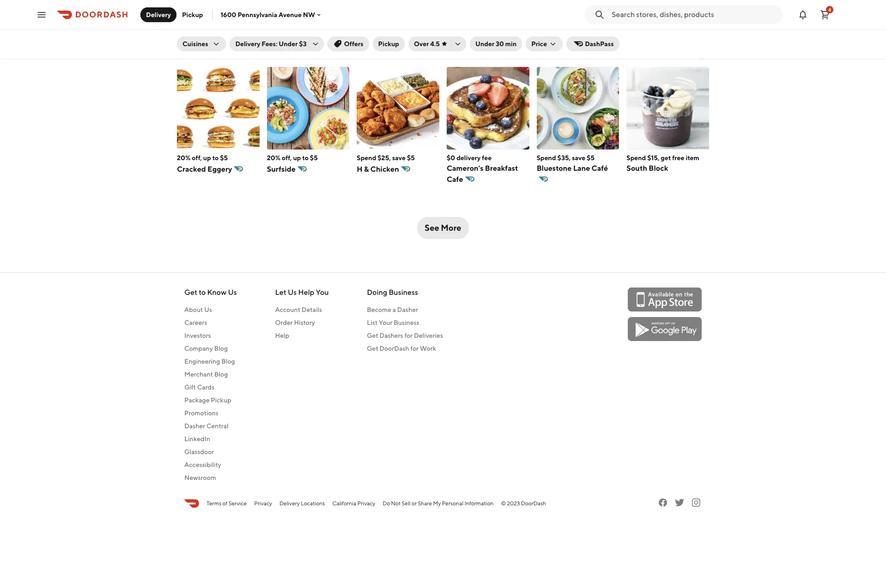 Task type: describe. For each thing, give the bounding box(es) containing it.
min for 21
[[564, 10, 575, 17]]

2 vertical spatial pickup
[[211, 397, 231, 404]]

1.1 mi • 21 min • $​0 delivery fee link
[[537, 0, 709, 30]]

promotions link
[[184, 409, 237, 418]]

south
[[627, 164, 647, 173]]

get dashers for deliveries
[[367, 332, 443, 339]]

1 vertical spatial business
[[394, 319, 419, 327]]

linkedin link
[[184, 435, 237, 444]]

engineering blog link
[[184, 357, 237, 366]]

dashpass button
[[567, 37, 619, 51]]

delivery for delivery locations
[[280, 500, 300, 507]]

gift cards link
[[184, 383, 237, 392]]

let
[[275, 288, 286, 297]]

h & chicken
[[357, 165, 399, 174]]

delivery fees: under $3
[[235, 40, 307, 48]]

(2,900+)
[[196, 19, 222, 26]]

$3
[[299, 40, 307, 48]]

california privacy link
[[332, 500, 375, 508]]

order history
[[275, 319, 315, 327]]

get dashers for deliveries link
[[367, 331, 443, 340]]

terms of service link
[[207, 500, 247, 508]]

breakfast
[[485, 164, 518, 173]]

accessibility
[[184, 461, 221, 469]]

0 horizontal spatial you
[[228, 46, 248, 59]]

newsroom
[[184, 474, 216, 482]]

30
[[496, 40, 504, 48]]

Store search: begin typing to search for stores available on DoorDash text field
[[612, 9, 777, 20]]

become a dasher link
[[367, 305, 443, 314]]

over 4.5 button
[[408, 37, 466, 51]]

account details link
[[275, 305, 329, 314]]

help link
[[275, 331, 329, 340]]

open menu image
[[36, 9, 47, 20]]

blog for merchant blog
[[214, 371, 228, 378]]

0 horizontal spatial to
[[199, 288, 206, 297]]

company blog
[[184, 345, 228, 352]]

surfside
[[267, 165, 296, 174]]

20% off, up to $5 for surfside
[[267, 154, 318, 162]]

list
[[367, 319, 378, 327]]

investors link
[[184, 331, 237, 340]]

bluestone lane café
[[537, 164, 608, 173]]

1600 pennsylvania avenue nw button
[[221, 11, 323, 18]]

1 vertical spatial pickup
[[378, 40, 399, 48]]

mi for 1.1
[[545, 10, 552, 17]]

do
[[383, 500, 390, 507]]

1 items, open order cart image
[[820, 9, 831, 20]]

order history link
[[275, 318, 329, 327]]

cameron's breakfast cafe
[[447, 164, 518, 184]]

under 30 min button
[[470, 37, 522, 51]]

company blog link
[[184, 344, 237, 353]]

delivery button
[[140, 7, 177, 22]]

doordash on facebook image
[[657, 497, 669, 509]]

0 horizontal spatial doordash
[[380, 345, 409, 352]]

lane
[[573, 164, 590, 173]]

see more
[[425, 223, 461, 233]]

$​0 for 21
[[581, 10, 589, 17]]

gift cards
[[184, 384, 215, 391]]

central
[[206, 423, 229, 430]]

spend for bluestone
[[537, 154, 556, 162]]

more
[[441, 223, 461, 233]]

min for 19
[[208, 9, 219, 16]]

0 vertical spatial business
[[389, 288, 418, 297]]

© 2023 doordash
[[501, 500, 546, 507]]

0 vertical spatial help
[[298, 288, 314, 297]]

1 vertical spatial help
[[275, 332, 289, 339]]

offers for you
[[177, 46, 248, 59]]

2023
[[507, 500, 520, 507]]

20% off, up to $5 for cracked eggery
[[177, 154, 228, 162]]

delivery for delivery fees: under $3
[[235, 40, 260, 48]]

spend $15, get free item south block
[[627, 154, 699, 173]]

save for café
[[572, 154, 586, 162]]

do not sell or share my personal information
[[383, 500, 494, 507]]

up for surfside
[[293, 154, 301, 162]]

merchant blog link
[[184, 370, 237, 379]]

california privacy
[[332, 500, 375, 507]]

package pickup link
[[184, 396, 237, 405]]

off, for surfside
[[282, 154, 292, 162]]

off, for cracked eggery
[[192, 154, 202, 162]]

gift
[[184, 384, 196, 391]]

notification bell image
[[798, 9, 809, 20]]

personal
[[442, 500, 464, 507]]

blog for engineering blog
[[221, 358, 235, 365]]

list your business
[[367, 319, 419, 327]]

• left 19 in the top left of the page
[[197, 9, 199, 16]]

locations
[[301, 500, 325, 507]]

or
[[412, 500, 417, 507]]

nw
[[303, 11, 315, 18]]

20% for surfside
[[267, 154, 281, 162]]

to for surfside
[[302, 154, 309, 162]]

share
[[418, 500, 432, 507]]

dashpass
[[585, 40, 614, 48]]

save for chicken
[[392, 154, 406, 162]]

delivery for 0.9 mi • 19 min • $​0 delivery fee
[[234, 9, 258, 16]]

package
[[184, 397, 210, 404]]

delivery locations link
[[280, 500, 325, 508]]

careers
[[184, 319, 207, 327]]

offers for offers
[[344, 40, 363, 48]]

dasher central link
[[184, 422, 237, 431]]

price button
[[526, 37, 563, 51]]

dasher central
[[184, 423, 229, 430]]

us for let us help you
[[288, 288, 297, 297]]

19
[[201, 9, 207, 16]]

&
[[364, 165, 369, 174]]

offers button
[[327, 37, 369, 51]]

pennsylvania
[[238, 11, 277, 18]]

1 horizontal spatial us
[[228, 288, 237, 297]]

3 $5 from the left
[[407, 154, 415, 162]]

history
[[294, 319, 315, 327]]



Task type: vqa. For each thing, say whether or not it's contained in the screenshot.
Retail icon
no



Task type: locate. For each thing, give the bounding box(es) containing it.
sell
[[402, 500, 411, 507]]

1 horizontal spatial to
[[212, 154, 219, 162]]

spend up &
[[357, 154, 376, 162]]

delivery locations
[[280, 500, 325, 507]]

about us
[[184, 306, 212, 314]]

2 horizontal spatial delivery
[[590, 10, 614, 17]]

spend $25, save $5
[[357, 154, 415, 162]]

us right let
[[288, 288, 297, 297]]

1 horizontal spatial privacy
[[357, 500, 375, 507]]

1 horizontal spatial spend
[[537, 154, 556, 162]]

get for get doordash for work
[[367, 345, 378, 352]]

mi for 0.9
[[188, 9, 195, 16]]

engineering blog
[[184, 358, 235, 365]]

spend up bluestone
[[537, 154, 556, 162]]

dashers
[[380, 332, 403, 339]]

of
[[223, 500, 228, 507]]

2 up from the left
[[293, 154, 301, 162]]

get for get to know us
[[184, 288, 197, 297]]

2 privacy from the left
[[357, 500, 375, 507]]

for up get doordash for work link
[[405, 332, 413, 339]]

1 horizontal spatial save
[[572, 154, 586, 162]]

2 horizontal spatial to
[[302, 154, 309, 162]]

for for get dashers for deliveries
[[405, 332, 413, 339]]

about us link
[[184, 305, 237, 314]]

0 horizontal spatial save
[[392, 154, 406, 162]]

pickup
[[182, 11, 203, 18], [378, 40, 399, 48], [211, 397, 231, 404]]

pickup down 'gift cards' link
[[211, 397, 231, 404]]

• up (2,900+)
[[221, 9, 223, 16]]

$​0 right 19 in the top left of the page
[[225, 9, 233, 16]]

1 horizontal spatial 20%
[[267, 154, 281, 162]]

0.9
[[177, 9, 187, 16]]

2 vertical spatial for
[[410, 345, 419, 352]]

mi inside "1.1 mi • 21 min • $​0 delivery fee" link
[[545, 10, 552, 17]]

$​0
[[225, 9, 233, 16], [581, 10, 589, 17]]

1 horizontal spatial doordash
[[521, 500, 546, 507]]

min right 30
[[505, 40, 517, 48]]

1 vertical spatial blog
[[221, 358, 235, 365]]

2 vertical spatial blog
[[214, 371, 228, 378]]

get to know us
[[184, 288, 237, 297]]

1 vertical spatial pickup button
[[373, 37, 405, 51]]

•
[[197, 9, 199, 16], [221, 9, 223, 16], [553, 10, 556, 17], [577, 10, 579, 17]]

block
[[649, 164, 668, 173]]

blog up merchant blog link at left bottom
[[221, 358, 235, 365]]

1 horizontal spatial under
[[475, 40, 494, 48]]

my
[[433, 500, 441, 507]]

0 horizontal spatial fee
[[259, 9, 269, 16]]

off, up cracked at the left of the page
[[192, 154, 202, 162]]

2 horizontal spatial us
[[288, 288, 297, 297]]

you left fees:
[[228, 46, 248, 59]]

fee up dashpass button
[[615, 10, 624, 17]]

delivery left 0.9
[[146, 11, 171, 18]]

1 horizontal spatial help
[[298, 288, 314, 297]]

fee left avenue
[[259, 9, 269, 16]]

2 horizontal spatial delivery
[[280, 500, 300, 507]]

us right "know"
[[228, 288, 237, 297]]

21
[[557, 10, 563, 17]]

bluestone
[[537, 164, 572, 173]]

privacy link
[[254, 500, 272, 508]]

work
[[420, 345, 436, 352]]

dasher up list your business link
[[397, 306, 418, 314]]

cracked
[[177, 165, 206, 174]]

1 horizontal spatial mi
[[545, 10, 552, 17]]

3 spend from the left
[[627, 154, 646, 162]]

not
[[391, 500, 401, 507]]

for left the work
[[410, 345, 419, 352]]

item
[[686, 154, 699, 162]]

0 horizontal spatial $​0
[[225, 9, 233, 16]]

1 save from the left
[[392, 154, 406, 162]]

20% off, up to $5 up cracked eggery
[[177, 154, 228, 162]]

offers inside button
[[344, 40, 363, 48]]

business up "become a dasher" link
[[389, 288, 418, 297]]

1 horizontal spatial fee
[[482, 154, 492, 162]]

cracked eggery
[[177, 165, 232, 174]]

0 horizontal spatial pickup
[[182, 11, 203, 18]]

0 horizontal spatial min
[[208, 9, 219, 16]]

investors
[[184, 332, 211, 339]]

2 spend from the left
[[537, 154, 556, 162]]

1 horizontal spatial you
[[316, 288, 329, 297]]

dasher
[[397, 306, 418, 314], [184, 423, 205, 430]]

1 under from the left
[[279, 40, 298, 48]]

0 vertical spatial pickup button
[[177, 7, 209, 22]]

0 horizontal spatial offers
[[177, 46, 210, 59]]

1 horizontal spatial pickup button
[[373, 37, 405, 51]]

$15,
[[647, 154, 660, 162]]

promotions
[[184, 410, 218, 417]]

2 $5 from the left
[[310, 154, 318, 162]]

h
[[357, 165, 363, 174]]

spend up south
[[627, 154, 646, 162]]

doordash down dashers
[[380, 345, 409, 352]]

spend for h
[[357, 154, 376, 162]]

about
[[184, 306, 203, 314]]

delivery for 1.1 mi • 21 min • $​0 delivery fee
[[590, 10, 614, 17]]

us up careers link
[[204, 306, 212, 314]]

delivery inside button
[[146, 11, 171, 18]]

doordash right 2023
[[521, 500, 546, 507]]

over
[[414, 40, 429, 48]]

2 horizontal spatial pickup
[[378, 40, 399, 48]]

2 save from the left
[[572, 154, 586, 162]]

2 horizontal spatial fee
[[615, 10, 624, 17]]

min
[[208, 9, 219, 16], [564, 10, 575, 17], [505, 40, 517, 48]]

you
[[228, 46, 248, 59], [316, 288, 329, 297]]

mi right 0.9
[[188, 9, 195, 16]]

fee up the cameron's breakfast cafe
[[482, 154, 492, 162]]

1 vertical spatial you
[[316, 288, 329, 297]]

get
[[661, 154, 671, 162]]

privacy inside the california privacy link
[[357, 500, 375, 507]]

1 up from the left
[[203, 154, 211, 162]]

under left 30
[[475, 40, 494, 48]]

1 vertical spatial delivery
[[235, 40, 260, 48]]

• left 21
[[553, 10, 556, 17]]

up up cracked eggery
[[203, 154, 211, 162]]

min right 19 in the top left of the page
[[208, 9, 219, 16]]

0 vertical spatial you
[[228, 46, 248, 59]]

mi right 1.1
[[545, 10, 552, 17]]

list your business link
[[367, 318, 443, 327]]

20% off, up to $5 up surfside
[[267, 154, 318, 162]]

min inside 'button'
[[505, 40, 517, 48]]

$​0 for 19
[[225, 9, 233, 16]]

1 vertical spatial dasher
[[184, 423, 205, 430]]

you up details
[[316, 288, 329, 297]]

under left $3
[[279, 40, 298, 48]]

4 $5 from the left
[[587, 154, 595, 162]]

pickup button up cuisines on the top
[[177, 7, 209, 22]]

2 vertical spatial delivery
[[280, 500, 300, 507]]

0 horizontal spatial dasher
[[184, 423, 205, 430]]

newsroom link
[[184, 473, 237, 483]]

0 horizontal spatial help
[[275, 332, 289, 339]]

0 horizontal spatial spend
[[357, 154, 376, 162]]

cameron's
[[447, 164, 484, 173]]

1 20% from the left
[[177, 154, 191, 162]]

cuisines button
[[177, 37, 226, 51]]

delivery for delivery
[[146, 11, 171, 18]]

1 horizontal spatial $​0
[[581, 10, 589, 17]]

off, up surfside
[[282, 154, 292, 162]]

1 horizontal spatial dasher
[[397, 306, 418, 314]]

pickup up 4.8
[[182, 11, 203, 18]]

delivery left locations
[[280, 500, 300, 507]]

0 vertical spatial get
[[184, 288, 197, 297]]

$0
[[447, 154, 455, 162]]

fee
[[259, 9, 269, 16], [615, 10, 624, 17], [482, 154, 492, 162]]

1 20% off, up to $5 from the left
[[177, 154, 228, 162]]

4.5
[[430, 40, 440, 48]]

1 horizontal spatial pickup
[[211, 397, 231, 404]]

let us help you
[[275, 288, 329, 297]]

0 vertical spatial doordash
[[380, 345, 409, 352]]

2 horizontal spatial min
[[564, 10, 575, 17]]

privacy right service
[[254, 500, 272, 507]]

become
[[367, 306, 391, 314]]

save up lane
[[572, 154, 586, 162]]

0 horizontal spatial 20%
[[177, 154, 191, 162]]

1 vertical spatial get
[[367, 332, 378, 339]]

become a dasher
[[367, 306, 418, 314]]

help down order
[[275, 332, 289, 339]]

do not sell or share my personal information link
[[383, 500, 494, 508]]

20% up cracked at the left of the page
[[177, 154, 191, 162]]

2 vertical spatial get
[[367, 345, 378, 352]]

1 vertical spatial doordash
[[521, 500, 546, 507]]

2 horizontal spatial spend
[[627, 154, 646, 162]]

up
[[203, 154, 211, 162], [293, 154, 301, 162]]

package pickup
[[184, 397, 231, 404]]

$​0 right 21
[[581, 10, 589, 17]]

0 horizontal spatial pickup button
[[177, 7, 209, 22]]

us for about us
[[204, 306, 212, 314]]

doordash on instagram image
[[691, 497, 702, 509]]

doordash on twitter image
[[674, 497, 685, 509]]

20% for cracked eggery
[[177, 154, 191, 162]]

0 vertical spatial pickup
[[182, 11, 203, 18]]

delivery
[[234, 9, 258, 16], [590, 10, 614, 17], [457, 154, 481, 162]]

0 horizontal spatial mi
[[188, 9, 195, 16]]

1 privacy from the left
[[254, 500, 272, 507]]

2 20% from the left
[[267, 154, 281, 162]]

your
[[379, 319, 392, 327]]

1 horizontal spatial min
[[505, 40, 517, 48]]

accessibility link
[[184, 461, 237, 470]]

$35,
[[557, 154, 571, 162]]

0 horizontal spatial 20% off, up to $5
[[177, 154, 228, 162]]

0 horizontal spatial delivery
[[146, 11, 171, 18]]

0 horizontal spatial under
[[279, 40, 298, 48]]

blog up engineering blog link
[[214, 345, 228, 352]]

blog for company blog
[[214, 345, 228, 352]]

1 horizontal spatial offers
[[344, 40, 363, 48]]

0 vertical spatial for
[[212, 46, 226, 59]]

0 horizontal spatial up
[[203, 154, 211, 162]]

for for get doordash for work
[[410, 345, 419, 352]]

to for cracked eggery
[[212, 154, 219, 162]]

save right $25,
[[392, 154, 406, 162]]

free
[[672, 154, 685, 162]]

terms of service
[[207, 500, 247, 507]]

0 vertical spatial blog
[[214, 345, 228, 352]]

glassdoor link
[[184, 448, 237, 457]]

0 horizontal spatial us
[[204, 306, 212, 314]]

1 horizontal spatial delivery
[[457, 154, 481, 162]]

0 vertical spatial delivery
[[146, 11, 171, 18]]

spend $35, save $5
[[537, 154, 595, 162]]

fee for 0.9 mi • 19 min • $​0 delivery fee
[[259, 9, 269, 16]]

get for get dashers for deliveries
[[367, 332, 378, 339]]

under 30 min
[[475, 40, 517, 48]]

account details
[[275, 306, 322, 314]]

4 button
[[816, 5, 834, 24]]

service
[[229, 500, 247, 507]]

1.1
[[537, 10, 543, 17]]

2 off, from the left
[[282, 154, 292, 162]]

under
[[279, 40, 298, 48], [475, 40, 494, 48]]

to
[[212, 154, 219, 162], [302, 154, 309, 162], [199, 288, 206, 297]]

glassdoor
[[184, 448, 214, 456]]

fee for 1.1 mi • 21 min • $​0 delivery fee
[[615, 10, 624, 17]]

linkedin
[[184, 436, 210, 443]]

pickup button left over
[[373, 37, 405, 51]]

dasher up linkedin
[[184, 423, 205, 430]]

delivery
[[146, 11, 171, 18], [235, 40, 260, 48], [280, 500, 300, 507]]

up for cracked eggery
[[203, 154, 211, 162]]

blog down engineering blog link
[[214, 371, 228, 378]]

company
[[184, 345, 213, 352]]

spend inside spend $15, get free item south block
[[627, 154, 646, 162]]

2 under from the left
[[475, 40, 494, 48]]

california
[[332, 500, 356, 507]]

click to add this store to your saved list image
[[694, 0, 706, 9]]

$0 delivery fee
[[447, 154, 492, 162]]

help up account details link
[[298, 288, 314, 297]]

privacy left do
[[357, 500, 375, 507]]

under inside 'button'
[[475, 40, 494, 48]]

1 horizontal spatial 20% off, up to $5
[[267, 154, 318, 162]]

1 spend from the left
[[357, 154, 376, 162]]

business up get dashers for deliveries link
[[394, 319, 419, 327]]

1 vertical spatial for
[[405, 332, 413, 339]]

0 vertical spatial dasher
[[397, 306, 418, 314]]

2 20% off, up to $5 from the left
[[267, 154, 318, 162]]

for right cuisines on the top
[[212, 46, 226, 59]]

careers link
[[184, 318, 237, 327]]

1 horizontal spatial up
[[293, 154, 301, 162]]

delivery left fees:
[[235, 40, 260, 48]]

1 horizontal spatial off,
[[282, 154, 292, 162]]

1600 pennsylvania avenue nw
[[221, 11, 315, 18]]

0 horizontal spatial off,
[[192, 154, 202, 162]]

offers for offers for you
[[177, 46, 210, 59]]

$25,
[[378, 154, 391, 162]]

• right 21
[[577, 10, 579, 17]]

1 off, from the left
[[192, 154, 202, 162]]

min right 21
[[564, 10, 575, 17]]

1600
[[221, 11, 236, 18]]

0 horizontal spatial privacy
[[254, 500, 272, 507]]

doordash
[[380, 345, 409, 352], [521, 500, 546, 507]]

up up surfside
[[293, 154, 301, 162]]

0 horizontal spatial delivery
[[234, 9, 258, 16]]

pickup left over
[[378, 40, 399, 48]]

1 $5 from the left
[[220, 154, 228, 162]]

merchant
[[184, 371, 213, 378]]

1 horizontal spatial delivery
[[235, 40, 260, 48]]

20% up surfside
[[267, 154, 281, 162]]

information
[[465, 500, 494, 507]]

business
[[389, 288, 418, 297], [394, 319, 419, 327]]



